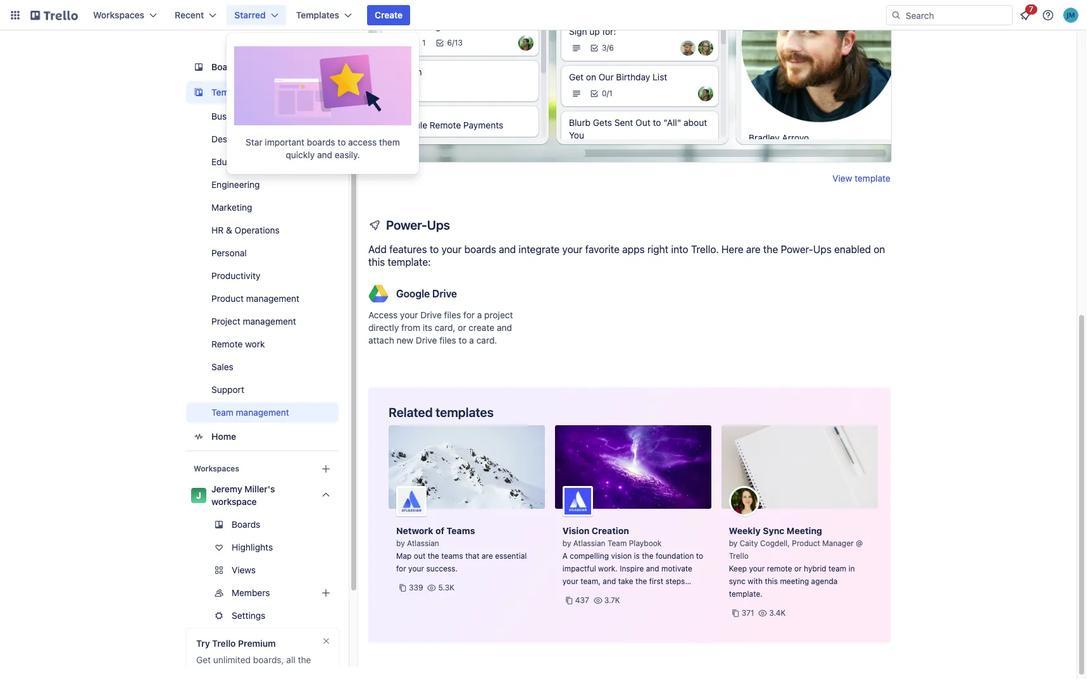Task type: describe. For each thing, give the bounding box(es) containing it.
access
[[368, 310, 398, 320]]

templates inside dropdown button
[[296, 9, 339, 20]]

view
[[833, 173, 852, 184]]

design link
[[186, 129, 339, 149]]

into
[[671, 244, 688, 255]]

and inside "access your drive files for a project directly from its card, or create and attach new drive files to a card."
[[497, 322, 512, 333]]

your inside weekly sync meeting by caity cogdell, product manager @ trello keep your remote or hybrid team in sync with this meeting agenda template.
[[749, 564, 765, 573]]

template
[[855, 173, 891, 184]]

sales link
[[186, 357, 339, 377]]

star important boards to access them quickly and easily.
[[246, 137, 400, 160]]

by for weekly
[[729, 539, 738, 548]]

views link
[[186, 560, 351, 580]]

the inside network of teams by atlassian map out the teams that are essential for your success.
[[428, 551, 439, 561]]

achieving
[[593, 589, 627, 599]]

card,
[[435, 322, 455, 333]]

new
[[397, 335, 413, 346]]

star
[[246, 137, 262, 148]]

project management link
[[186, 311, 339, 332]]

your left favorite
[[562, 244, 583, 255]]

sync
[[729, 577, 746, 586]]

settings link
[[186, 606, 351, 626]]

2 vertical spatial drive
[[416, 335, 437, 346]]

integrate
[[519, 244, 560, 255]]

meeting
[[787, 525, 822, 536]]

371
[[742, 608, 754, 618]]

cogdell,
[[760, 539, 790, 548]]

@
[[856, 539, 863, 548]]

with inside weekly sync meeting by caity cogdell, product manager @ trello keep your remote or hybrid team in sync with this meeting agenda template.
[[748, 577, 763, 586]]

try trello premium get unlimited boards, all the views, unlimited automation
[[196, 638, 312, 679]]

forward image for views
[[336, 563, 351, 578]]

trello.
[[691, 244, 719, 255]]

personal
[[211, 247, 247, 258]]

create button
[[367, 5, 410, 25]]

teams
[[441, 551, 463, 561]]

jeremy miller (jeremymiller198) image
[[1063, 8, 1079, 23]]

motivate
[[661, 564, 692, 573]]

card.
[[476, 335, 497, 346]]

boards inside add features to your boards and integrate your favorite apps right into trello. here are the power-ups enabled on this template:
[[464, 244, 496, 255]]

creation
[[592, 525, 629, 536]]

0 vertical spatial team
[[211, 407, 233, 418]]

from
[[401, 322, 420, 333]]

your inside network of teams by atlassian map out the teams that are essential for your success.
[[408, 564, 424, 573]]

437
[[575, 596, 589, 605]]

product management
[[211, 293, 299, 304]]

Search field
[[901, 6, 1012, 25]]

by for network
[[396, 539, 405, 548]]

339
[[409, 583, 423, 592]]

google
[[396, 288, 430, 299]]

1 vertical spatial drive
[[421, 310, 442, 320]]

network
[[396, 525, 433, 536]]

google drive
[[396, 288, 457, 299]]

towards
[[563, 589, 591, 599]]

inspire
[[620, 564, 644, 573]]

work.
[[598, 564, 618, 573]]

trello inside try trello premium get unlimited boards, all the views, unlimited automation
[[212, 638, 236, 649]]

boards inside the star important boards to access them quickly and easily.
[[307, 137, 335, 148]]

sales
[[211, 361, 233, 372]]

this inside weekly sync meeting by caity cogdell, product manager @ trello keep your remote or hybrid team in sync with this meeting agenda template.
[[765, 577, 778, 586]]

forward image
[[336, 585, 351, 601]]

and inside the star important boards to access them quickly and easily.
[[317, 149, 332, 160]]

in
[[849, 564, 855, 573]]

members
[[232, 587, 270, 598]]

open information menu image
[[1042, 9, 1055, 22]]

that
[[465, 551, 479, 561]]

boards for home
[[211, 61, 241, 72]]

project
[[211, 316, 240, 327]]

keep
[[729, 564, 747, 573]]

steps
[[666, 577, 685, 586]]

education
[[211, 156, 252, 167]]

all
[[286, 654, 295, 665]]

atlassian inside network of teams by atlassian map out the teams that are essential for your success.
[[407, 539, 439, 548]]

teams
[[447, 525, 475, 536]]

engineering link
[[186, 175, 339, 195]]

power- inside add features to your boards and integrate your favorite apps right into trello. here are the power-ups enabled on this template:
[[781, 244, 813, 255]]

the inside try trello premium get unlimited boards, all the views, unlimited automation
[[298, 654, 311, 665]]

team inside "vision creation by atlassian team playbook a compelling vision is the foundation to impactful work. inspire and motivate your team, and take the first steps towards achieving your vision with this trello template."
[[608, 539, 627, 548]]

the left the first
[[636, 577, 647, 586]]

a
[[563, 551, 568, 561]]

views,
[[196, 667, 222, 678]]

or inside "access your drive files for a project directly from its card, or create and attach new drive files to a card."
[[458, 322, 466, 333]]

search image
[[891, 10, 901, 20]]

sync
[[763, 525, 785, 536]]

boards link for views
[[186, 515, 339, 535]]

0 vertical spatial files
[[444, 310, 461, 320]]

0 horizontal spatial power-
[[386, 218, 427, 232]]

favorite
[[585, 244, 620, 255]]

are inside add features to your boards and integrate your favorite apps right into trello. here are the power-ups enabled on this template:
[[746, 244, 761, 255]]

templates link
[[186, 81, 339, 104]]

quickly
[[286, 149, 315, 160]]

on
[[874, 244, 885, 255]]

trello inside "vision creation by atlassian team playbook a compelling vision is the foundation to impactful work. inspire and motivate your team, and take the first steps towards achieving your vision with this trello template."
[[563, 602, 582, 611]]

meeting
[[780, 577, 809, 586]]

weekly sync meeting by caity cogdell, product manager @ trello keep your remote or hybrid team in sync with this meeting agenda template.
[[729, 525, 863, 599]]

premium
[[238, 638, 276, 649]]

jeremy miller's workspace
[[211, 484, 275, 507]]

create a workspace image
[[318, 461, 334, 477]]

playbook
[[629, 539, 662, 548]]

attach
[[368, 335, 394, 346]]

home image
[[191, 429, 206, 444]]

template board image
[[191, 85, 206, 100]]

boards for views
[[232, 519, 260, 530]]

1 vertical spatial a
[[469, 335, 474, 346]]

jeremy
[[211, 484, 242, 494]]

templates button
[[288, 5, 360, 25]]

miller's
[[245, 484, 275, 494]]

remote
[[211, 339, 243, 349]]

home
[[211, 431, 236, 442]]

3.7k
[[604, 596, 620, 605]]

0 vertical spatial vision
[[611, 551, 632, 561]]



Task type: locate. For each thing, give the bounding box(es) containing it.
boards up highlights
[[232, 519, 260, 530]]

a left card.
[[469, 335, 474, 346]]

work
[[245, 339, 265, 349]]

1 horizontal spatial power-
[[781, 244, 813, 255]]

0 vertical spatial trello
[[729, 551, 749, 561]]

0 vertical spatial template.
[[729, 589, 763, 599]]

0 vertical spatial are
[[746, 244, 761, 255]]

and up the first
[[646, 564, 659, 573]]

boards link
[[186, 56, 339, 78], [186, 515, 339, 535]]

members link
[[186, 583, 351, 603]]

boards right board image
[[211, 61, 241, 72]]

trello up keep
[[729, 551, 749, 561]]

to right features
[[430, 244, 439, 255]]

by left caity at bottom right
[[729, 539, 738, 548]]

are right that
[[482, 551, 493, 561]]

forward image inside views link
[[336, 563, 351, 578]]

or up meeting
[[794, 564, 802, 573]]

1 vertical spatial with
[[670, 589, 685, 599]]

this inside add features to your boards and integrate your favorite apps right into trello. here are the power-ups enabled on this template:
[[368, 256, 385, 268]]

atlassian up out
[[407, 539, 439, 548]]

compelling
[[570, 551, 609, 561]]

with right "sync"
[[748, 577, 763, 586]]

0 horizontal spatial ups
[[427, 218, 450, 232]]

3 by from the left
[[729, 539, 738, 548]]

management down productivity 'link'
[[246, 293, 299, 304]]

right
[[647, 244, 669, 255]]

forward image for settings
[[336, 608, 351, 623]]

team
[[829, 564, 846, 573]]

project
[[484, 310, 513, 320]]

0 vertical spatial for
[[463, 310, 475, 320]]

template.
[[729, 589, 763, 599], [584, 602, 618, 611]]

0 horizontal spatial by
[[396, 539, 405, 548]]

this down add
[[368, 256, 385, 268]]

settings
[[232, 610, 265, 621]]

vision left the is
[[611, 551, 632, 561]]

to inside "vision creation by atlassian team playbook a compelling vision is the foundation to impactful work. inspire and motivate your team, and take the first steps towards achieving your vision with this trello template."
[[696, 551, 703, 561]]

to inside "access your drive files for a project directly from its card, or create and attach new drive files to a card."
[[459, 335, 467, 346]]

boards,
[[253, 654, 284, 665]]

the inside add features to your boards and integrate your favorite apps right into trello. here are the power-ups enabled on this template:
[[763, 244, 778, 255]]

take
[[618, 577, 633, 586]]

2 boards link from the top
[[186, 515, 339, 535]]

2 vertical spatial management
[[236, 407, 289, 418]]

template. inside weekly sync meeting by caity cogdell, product manager @ trello keep your remote or hybrid team in sync with this meeting agenda template.
[[729, 589, 763, 599]]

template. down achieving
[[584, 602, 618, 611]]

0 horizontal spatial team
[[211, 407, 233, 418]]

team down 'support'
[[211, 407, 233, 418]]

for down map
[[396, 564, 406, 573]]

and left integrate
[[499, 244, 516, 255]]

highlights
[[232, 542, 273, 553]]

power-ups
[[386, 218, 450, 232]]

1 vertical spatial or
[[794, 564, 802, 573]]

trello right try
[[212, 638, 236, 649]]

ups
[[427, 218, 450, 232], [813, 244, 832, 255]]

caity cogdell, product manager @ trello image
[[729, 486, 759, 516]]

template:
[[388, 256, 431, 268]]

0 horizontal spatial trello
[[212, 638, 236, 649]]

project management
[[211, 316, 296, 327]]

1 vertical spatial forward image
[[336, 608, 351, 623]]

templates
[[436, 405, 494, 420]]

0 vertical spatial product
[[211, 293, 244, 304]]

0 vertical spatial forward image
[[336, 563, 351, 578]]

recent button
[[167, 5, 224, 25]]

boards
[[307, 137, 335, 148], [464, 244, 496, 255]]

home link
[[186, 425, 339, 448]]

template. inside "vision creation by atlassian team playbook a compelling vision is the foundation to impactful work. inspire and motivate your team, and take the first steps towards achieving your vision with this trello template."
[[584, 602, 618, 611]]

hr & operations
[[211, 225, 280, 235]]

board image
[[191, 59, 206, 75]]

management for team management
[[236, 407, 289, 418]]

1 vertical spatial vision
[[647, 589, 668, 599]]

boards link up highlights link
[[186, 515, 339, 535]]

templates up business
[[211, 87, 255, 97]]

1 horizontal spatial atlassian
[[573, 539, 606, 548]]

map
[[396, 551, 412, 561]]

easily.
[[335, 149, 360, 160]]

views
[[232, 565, 256, 575]]

trello
[[729, 551, 749, 561], [563, 602, 582, 611], [212, 638, 236, 649]]

0 horizontal spatial this
[[368, 256, 385, 268]]

vision down the first
[[647, 589, 668, 599]]

2 atlassian from the left
[[573, 539, 606, 548]]

1 horizontal spatial workspaces
[[194, 464, 239, 473]]

1 horizontal spatial templates
[[296, 9, 339, 20]]

engineering
[[211, 179, 260, 190]]

ups left enabled
[[813, 244, 832, 255]]

0 vertical spatial with
[[748, 577, 763, 586]]

essential
[[495, 551, 527, 561]]

ups up features
[[427, 218, 450, 232]]

2 horizontal spatial trello
[[729, 551, 749, 561]]

1 horizontal spatial ups
[[813, 244, 832, 255]]

support link
[[186, 380, 339, 400]]

&
[[226, 225, 232, 235]]

0 vertical spatial drive
[[432, 288, 457, 299]]

to right foundation
[[696, 551, 703, 561]]

atlassian team playbook image
[[563, 486, 593, 516]]

boards left integrate
[[464, 244, 496, 255]]

forward image down forward image at the left bottom of page
[[336, 608, 351, 623]]

0 horizontal spatial templates
[[211, 87, 255, 97]]

7 notifications image
[[1018, 8, 1033, 23]]

management down product management link on the top
[[243, 316, 296, 327]]

are inside network of teams by atlassian map out the teams that are essential for your success.
[[482, 551, 493, 561]]

atlassian up compelling
[[573, 539, 606, 548]]

1 forward image from the top
[[336, 563, 351, 578]]

product up the project
[[211, 293, 244, 304]]

create
[[469, 322, 494, 333]]

1 vertical spatial are
[[482, 551, 493, 561]]

forward image inside settings link
[[336, 608, 351, 623]]

0 horizontal spatial for
[[396, 564, 406, 573]]

management down support link at the left of the page
[[236, 407, 289, 418]]

1 vertical spatial this
[[765, 577, 778, 586]]

1 horizontal spatial a
[[477, 310, 482, 320]]

templates right starred dropdown button
[[296, 9, 339, 20]]

the right out
[[428, 551, 439, 561]]

atlassian inside "vision creation by atlassian team playbook a compelling vision is the foundation to impactful work. inspire and motivate your team, and take the first steps towards achieving your vision with this trello template."
[[573, 539, 606, 548]]

its
[[423, 322, 432, 333]]

back to home image
[[30, 5, 78, 25]]

by
[[396, 539, 405, 548], [563, 539, 571, 548], [729, 539, 738, 548]]

the right here
[[763, 244, 778, 255]]

this down motivate
[[687, 589, 700, 599]]

drive right google
[[432, 288, 457, 299]]

template. down "sync"
[[729, 589, 763, 599]]

by up map
[[396, 539, 405, 548]]

education link
[[186, 152, 339, 172]]

0 vertical spatial workspaces
[[93, 9, 144, 20]]

1 vertical spatial workspaces
[[194, 464, 239, 473]]

this inside "vision creation by atlassian team playbook a compelling vision is the foundation to impactful work. inspire and motivate your team, and take the first steps towards achieving your vision with this trello template."
[[687, 589, 700, 599]]

workspaces inside workspaces dropdown button
[[93, 9, 144, 20]]

with inside "vision creation by atlassian team playbook a compelling vision is the foundation to impactful work. inspire and motivate your team, and take the first steps towards achieving your vision with this trello template."
[[670, 589, 685, 599]]

0 horizontal spatial vision
[[611, 551, 632, 561]]

team
[[211, 407, 233, 418], [608, 539, 627, 548]]

0 horizontal spatial atlassian
[[407, 539, 439, 548]]

by up a
[[563, 539, 571, 548]]

2 by from the left
[[563, 539, 571, 548]]

highlights link
[[186, 537, 339, 558]]

0 vertical spatial boards
[[307, 137, 335, 148]]

2 forward image from the top
[[336, 608, 351, 623]]

0 horizontal spatial workspaces
[[93, 9, 144, 20]]

files up 'card,'
[[444, 310, 461, 320]]

and inside add features to your boards and integrate your favorite apps right into trello. here are the power-ups enabled on this template:
[[499, 244, 516, 255]]

0 vertical spatial power-
[[386, 218, 427, 232]]

success.
[[426, 564, 458, 573]]

0 horizontal spatial with
[[670, 589, 685, 599]]

1 horizontal spatial or
[[794, 564, 802, 573]]

j
[[196, 490, 201, 501]]

to left card.
[[459, 335, 467, 346]]

starred board image
[[234, 41, 411, 125]]

team down creation
[[608, 539, 627, 548]]

team,
[[581, 577, 601, 586]]

are right here
[[746, 244, 761, 255]]

manager
[[822, 539, 854, 548]]

0 horizontal spatial or
[[458, 322, 466, 333]]

the right the is
[[642, 551, 654, 561]]

1 horizontal spatial for
[[463, 310, 475, 320]]

drive up its
[[421, 310, 442, 320]]

2 vertical spatial this
[[687, 589, 700, 599]]

1 vertical spatial boards
[[464, 244, 496, 255]]

add
[[368, 244, 387, 255]]

1 horizontal spatial by
[[563, 539, 571, 548]]

productivity
[[211, 270, 260, 281]]

0 vertical spatial templates
[[296, 9, 339, 20]]

2 vertical spatial trello
[[212, 638, 236, 649]]

forward image
[[336, 563, 351, 578], [336, 608, 351, 623]]

here
[[722, 244, 744, 255]]

workspaces button
[[85, 5, 165, 25]]

design
[[211, 134, 240, 144]]

trello inside weekly sync meeting by caity cogdell, product manager @ trello keep your remote or hybrid team in sync with this meeting agenda template.
[[729, 551, 749, 561]]

recent
[[175, 9, 204, 20]]

or right 'card,'
[[458, 322, 466, 333]]

0 horizontal spatial product
[[211, 293, 244, 304]]

product down meeting
[[792, 539, 820, 548]]

1 vertical spatial boards link
[[186, 515, 339, 535]]

for up create
[[463, 310, 475, 320]]

1 vertical spatial ups
[[813, 244, 832, 255]]

1 vertical spatial team
[[608, 539, 627, 548]]

and down project
[[497, 322, 512, 333]]

a up create
[[477, 310, 482, 320]]

for inside network of teams by atlassian map out the teams that are essential for your success.
[[396, 564, 406, 573]]

boards link up templates link
[[186, 56, 339, 78]]

1 horizontal spatial team
[[608, 539, 627, 548]]

0 vertical spatial this
[[368, 256, 385, 268]]

1 by from the left
[[396, 539, 405, 548]]

add image
[[318, 585, 334, 601]]

your up from
[[400, 310, 418, 320]]

features
[[389, 244, 427, 255]]

0 vertical spatial boards
[[211, 61, 241, 72]]

management for project management
[[243, 316, 296, 327]]

1 horizontal spatial vision
[[647, 589, 668, 599]]

access your drive files for a project directly from its card, or create and attach new drive files to a card.
[[368, 310, 513, 346]]

0 vertical spatial management
[[246, 293, 299, 304]]

0 horizontal spatial boards
[[307, 137, 335, 148]]

atlassian image
[[396, 486, 427, 516]]

boards up quickly
[[307, 137, 335, 148]]

ups inside add features to your boards and integrate your favorite apps right into trello. here are the power-ups enabled on this template:
[[813, 244, 832, 255]]

2 horizontal spatial by
[[729, 539, 738, 548]]

by inside weekly sync meeting by caity cogdell, product manager @ trello keep your remote or hybrid team in sync with this meeting agenda template.
[[729, 539, 738, 548]]

1 vertical spatial templates
[[211, 87, 255, 97]]

your right keep
[[749, 564, 765, 573]]

1 horizontal spatial product
[[792, 539, 820, 548]]

1 horizontal spatial this
[[687, 589, 700, 599]]

and left easily.
[[317, 149, 332, 160]]

hybrid
[[804, 564, 826, 573]]

1 vertical spatial trello
[[563, 602, 582, 611]]

1 horizontal spatial with
[[748, 577, 763, 586]]

or
[[458, 322, 466, 333], [794, 564, 802, 573]]

1 vertical spatial power-
[[781, 244, 813, 255]]

business
[[211, 111, 248, 122]]

0 horizontal spatial template.
[[584, 602, 618, 611]]

boards
[[211, 61, 241, 72], [232, 519, 260, 530]]

1 vertical spatial files
[[439, 335, 456, 346]]

for inside "access your drive files for a project directly from its card, or create and attach new drive files to a card."
[[463, 310, 475, 320]]

1 vertical spatial management
[[243, 316, 296, 327]]

productivity link
[[186, 266, 339, 286]]

and up achieving
[[603, 577, 616, 586]]

network of teams by atlassian map out the teams that are essential for your success.
[[396, 525, 527, 573]]

try
[[196, 638, 210, 649]]

files down 'card,'
[[439, 335, 456, 346]]

1 horizontal spatial are
[[746, 244, 761, 255]]

marketing link
[[186, 197, 339, 218]]

team management link
[[186, 403, 339, 423]]

them
[[379, 137, 400, 148]]

by inside network of teams by atlassian map out the teams that are essential for your success.
[[396, 539, 405, 548]]

1 boards link from the top
[[186, 56, 339, 78]]

your down power-ups
[[442, 244, 462, 255]]

view template link
[[833, 172, 891, 185]]

0 horizontal spatial are
[[482, 551, 493, 561]]

access
[[348, 137, 377, 148]]

forward image up forward image at the left bottom of page
[[336, 563, 351, 578]]

to up easily.
[[338, 137, 346, 148]]

power- left enabled
[[781, 244, 813, 255]]

2 horizontal spatial this
[[765, 577, 778, 586]]

1 vertical spatial for
[[396, 564, 406, 573]]

this down remote
[[765, 577, 778, 586]]

1 vertical spatial product
[[792, 539, 820, 548]]

0 horizontal spatial a
[[469, 335, 474, 346]]

management for product management
[[246, 293, 299, 304]]

1 horizontal spatial template.
[[729, 589, 763, 599]]

1 vertical spatial boards
[[232, 519, 260, 530]]

unlimited up the views,
[[213, 654, 251, 665]]

apps
[[622, 244, 645, 255]]

1 horizontal spatial boards
[[464, 244, 496, 255]]

power- up features
[[386, 218, 427, 232]]

trello down towards
[[563, 602, 582, 611]]

of
[[436, 525, 444, 536]]

your down take on the bottom
[[629, 589, 645, 599]]

remote work
[[211, 339, 265, 349]]

1 vertical spatial unlimited
[[224, 667, 262, 678]]

agenda
[[811, 577, 838, 586]]

marketing
[[211, 202, 252, 213]]

the right all
[[298, 654, 311, 665]]

weekly
[[729, 525, 761, 536]]

product inside weekly sync meeting by caity cogdell, product manager @ trello keep your remote or hybrid team in sync with this meeting agenda template.
[[792, 539, 820, 548]]

boards link for home
[[186, 56, 339, 78]]

enabled
[[834, 244, 871, 255]]

your inside "access your drive files for a project directly from its card, or create and attach new drive files to a card."
[[400, 310, 418, 320]]

primary element
[[0, 0, 1086, 30]]

unlimited down boards,
[[224, 667, 262, 678]]

your down out
[[408, 564, 424, 573]]

support
[[211, 384, 244, 395]]

1 atlassian from the left
[[407, 539, 439, 548]]

drive down its
[[416, 335, 437, 346]]

out
[[414, 551, 426, 561]]

to inside the star important boards to access them quickly and easily.
[[338, 137, 346, 148]]

related
[[389, 405, 433, 420]]

the
[[763, 244, 778, 255], [428, 551, 439, 561], [642, 551, 654, 561], [636, 577, 647, 586], [298, 654, 311, 665]]

0 vertical spatial a
[[477, 310, 482, 320]]

by inside "vision creation by atlassian team playbook a compelling vision is the foundation to impactful work. inspire and motivate your team, and take the first steps towards achieving your vision with this trello template."
[[563, 539, 571, 548]]

0 vertical spatial or
[[458, 322, 466, 333]]

with down steps
[[670, 589, 685, 599]]

1 horizontal spatial trello
[[563, 602, 582, 611]]

to inside add features to your boards and integrate your favorite apps right into trello. here are the power-ups enabled on this template:
[[430, 244, 439, 255]]

starred button
[[227, 5, 286, 25]]

1 vertical spatial template.
[[584, 602, 618, 611]]

3.4k
[[769, 608, 786, 618]]

0 vertical spatial ups
[[427, 218, 450, 232]]

your up towards
[[563, 577, 578, 586]]

or inside weekly sync meeting by caity cogdell, product manager @ trello keep your remote or hybrid team in sync with this meeting agenda template.
[[794, 564, 802, 573]]

personal link
[[186, 243, 339, 263]]

hr & operations link
[[186, 220, 339, 241]]

0 vertical spatial unlimited
[[213, 654, 251, 665]]

0 vertical spatial boards link
[[186, 56, 339, 78]]

files
[[444, 310, 461, 320], [439, 335, 456, 346]]



Task type: vqa. For each thing, say whether or not it's contained in the screenshot.
This member is an admin of this board. icon
no



